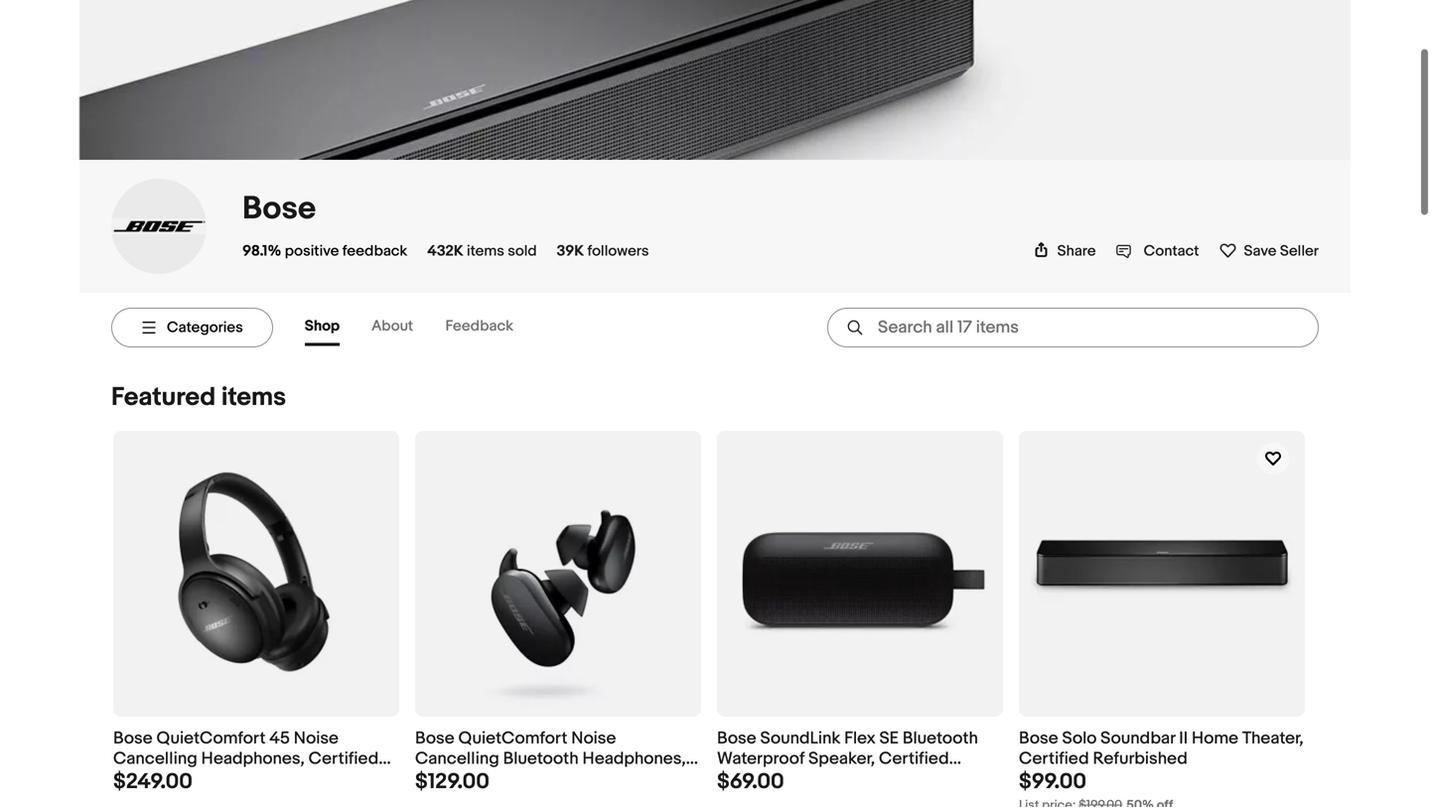 Task type: vqa. For each thing, say whether or not it's contained in the screenshot.
Bose QuietComfort Noise Cancelling Bluetooth Headphones, Certified Refurbished
yes



Task type: describe. For each thing, give the bounding box(es) containing it.
contact
[[1144, 242, 1199, 260]]

items for 432k
[[467, 242, 505, 260]]

theater,
[[1243, 729, 1304, 749]]

bose quietcomfort noise cancelling bluetooth headphones, certified refurbished button
[[415, 729, 701, 791]]

share
[[1058, 242, 1096, 260]]

bose soundlink flex se bluetooth waterproof speaker, certified refurbished
[[717, 729, 978, 791]]

seller
[[1280, 242, 1319, 260]]

home
[[1192, 729, 1239, 749]]

share button
[[1034, 242, 1096, 260]]

bose for $249.00
[[113, 729, 153, 749]]

solo
[[1062, 729, 1097, 749]]

soundlink
[[760, 729, 841, 749]]

bose for $69.00
[[717, 729, 757, 749]]

speaker,
[[809, 749, 875, 770]]

feedback
[[446, 317, 513, 335]]

bluetooth for $129.00
[[503, 749, 579, 770]]

bose quietcomfort 45 noise cancelling headphones, certified refurbished : quick view image
[[113, 467, 399, 681]]

bose for $129.00
[[415, 729, 455, 749]]

refurbished for bluetooth
[[489, 770, 584, 791]]

98.1%
[[242, 242, 281, 260]]

refurbished for cancelling
[[113, 770, 208, 791]]

bose soundlink flex se bluetooth waterproof speaker, certified refurbished : quick view image
[[717, 467, 1003, 681]]

refurbished for home
[[1093, 749, 1188, 770]]

save seller
[[1244, 242, 1319, 260]]

ii
[[1179, 729, 1188, 749]]

refurbished inside the bose soundlink flex se bluetooth waterproof speaker, certified refurbished
[[717, 770, 812, 791]]

$99.00
[[1019, 769, 1087, 795]]

followers
[[588, 242, 649, 260]]

save seller button
[[1219, 241, 1319, 260]]

categories
[[167, 319, 243, 337]]

bose up 98.1%
[[242, 190, 316, 228]]

contact link
[[1116, 242, 1199, 260]]

cancelling inside bose quietcomfort 45 noise cancelling headphones, certified refurbished
[[113, 749, 198, 770]]

items for featured
[[221, 382, 286, 413]]

noise inside bose quietcomfort noise cancelling bluetooth headphones, certified refurbished
[[571, 729, 616, 749]]

feedback
[[342, 242, 408, 260]]

quietcomfort for $249.00
[[156, 729, 266, 749]]

98.1% positive feedback
[[242, 242, 408, 260]]

Search all 17 items field
[[827, 308, 1319, 348]]

cancelling inside bose quietcomfort noise cancelling bluetooth headphones, certified refurbished
[[415, 749, 499, 770]]

categories button
[[111, 308, 273, 348]]



Task type: locate. For each thing, give the bounding box(es) containing it.
2 noise from the left
[[571, 729, 616, 749]]

0 horizontal spatial noise
[[294, 729, 339, 749]]

bose up $249.00
[[113, 729, 153, 749]]

1 horizontal spatial headphones,
[[583, 749, 686, 770]]

1 horizontal spatial noise
[[571, 729, 616, 749]]

1 quietcomfort from the left
[[156, 729, 266, 749]]

noise inside bose quietcomfort 45 noise cancelling headphones, certified refurbished
[[294, 729, 339, 749]]

1 headphones, from the left
[[201, 749, 305, 770]]

1 cancelling from the left
[[113, 749, 198, 770]]

tab list
[[305, 309, 545, 346]]

0 vertical spatial items
[[467, 242, 505, 260]]

certified inside the bose soundlink flex se bluetooth waterproof speaker, certified refurbished
[[879, 749, 949, 770]]

headphones, for $129.00
[[583, 749, 686, 770]]

1 noise from the left
[[294, 729, 339, 749]]

bluetooth
[[903, 729, 978, 749], [503, 749, 579, 770]]

0 horizontal spatial quietcomfort
[[156, 729, 266, 749]]

quietcomfort
[[156, 729, 266, 749], [458, 729, 568, 749]]

headphones, inside bose quietcomfort noise cancelling bluetooth headphones, certified refurbished
[[583, 749, 686, 770]]

2 quietcomfort from the left
[[458, 729, 568, 749]]

bose quietcomfort 45 noise cancelling headphones, certified refurbished
[[113, 729, 379, 791]]

certified for bose quietcomfort 45 noise cancelling headphones, certified refurbished
[[309, 749, 379, 770]]

refurbished
[[1093, 749, 1188, 770], [113, 770, 208, 791], [489, 770, 584, 791], [717, 770, 812, 791]]

bose
[[242, 190, 316, 228], [113, 729, 153, 749], [415, 729, 455, 749], [717, 729, 757, 749], [1019, 729, 1059, 749]]

2 cancelling from the left
[[415, 749, 499, 770]]

refurbished inside bose quietcomfort noise cancelling bluetooth headphones, certified refurbished
[[489, 770, 584, 791]]

bose quietcomfort 45 noise cancelling headphones, certified refurbished button
[[113, 729, 399, 791]]

noise
[[294, 729, 339, 749], [571, 729, 616, 749]]

certified for bose solo soundbar ii home theater, certified refurbished
[[1019, 749, 1089, 770]]

432k
[[427, 242, 464, 260]]

bose image
[[111, 219, 207, 234]]

items
[[467, 242, 505, 260], [221, 382, 286, 413]]

certified for bose quietcomfort noise cancelling bluetooth headphones, certified refurbished
[[415, 770, 485, 791]]

refurbished inside bose quietcomfort 45 noise cancelling headphones, certified refurbished
[[113, 770, 208, 791]]

1 vertical spatial items
[[221, 382, 286, 413]]

save
[[1244, 242, 1277, 260]]

headphones, for $249.00
[[201, 749, 305, 770]]

quietcomfort inside bose quietcomfort noise cancelling bluetooth headphones, certified refurbished
[[458, 729, 568, 749]]

bose inside the bose soundlink flex se bluetooth waterproof speaker, certified refurbished
[[717, 729, 757, 749]]

refurbished inside bose solo soundbar ii home theater, certified refurbished
[[1093, 749, 1188, 770]]

bose up the $129.00
[[415, 729, 455, 749]]

0 horizontal spatial bluetooth
[[503, 749, 579, 770]]

items down the categories in the top left of the page
[[221, 382, 286, 413]]

0 horizontal spatial items
[[221, 382, 286, 413]]

bluetooth for $69.00
[[903, 729, 978, 749]]

$69.00
[[717, 769, 784, 795]]

1 horizontal spatial items
[[467, 242, 505, 260]]

$249.00
[[113, 769, 193, 795]]

bluetooth right the se
[[903, 729, 978, 749]]

se
[[880, 729, 899, 749]]

featured
[[111, 382, 216, 413]]

0 horizontal spatial headphones,
[[201, 749, 305, 770]]

432k items sold
[[427, 242, 537, 260]]

45
[[269, 729, 290, 749]]

39k followers
[[557, 242, 649, 260]]

bose quietcomfort noise cancelling bluetooth headphones, certified refurbished : quick view image
[[451, 431, 666, 717]]

certified
[[309, 749, 379, 770], [879, 749, 949, 770], [1019, 749, 1089, 770], [415, 770, 485, 791]]

bose link
[[242, 190, 316, 228]]

items left the sold at top left
[[467, 242, 505, 260]]

headphones, inside bose quietcomfort 45 noise cancelling headphones, certified refurbished
[[201, 749, 305, 770]]

certified inside bose quietcomfort noise cancelling bluetooth headphones, certified refurbished
[[415, 770, 485, 791]]

featured items
[[111, 382, 286, 413]]

soundbar
[[1101, 729, 1176, 749]]

bose solo soundbar ii home theater, certified refurbished button
[[1019, 729, 1305, 770]]

1 horizontal spatial bluetooth
[[903, 729, 978, 749]]

bose up '$69.00'
[[717, 729, 757, 749]]

shop
[[305, 317, 340, 335]]

bose soundlink flex se bluetooth waterproof speaker, certified refurbished button
[[717, 729, 1003, 791]]

$129.00
[[415, 769, 490, 795]]

1 horizontal spatial cancelling
[[415, 749, 499, 770]]

1 horizontal spatial quietcomfort
[[458, 729, 568, 749]]

headphones,
[[201, 749, 305, 770], [583, 749, 686, 770]]

waterproof
[[717, 749, 805, 770]]

bose inside bose solo soundbar ii home theater, certified refurbished
[[1019, 729, 1059, 749]]

about
[[372, 317, 413, 335]]

quietcomfort up the $129.00
[[458, 729, 568, 749]]

bose left the solo
[[1019, 729, 1059, 749]]

bose inside bose quietcomfort noise cancelling bluetooth headphones, certified refurbished
[[415, 729, 455, 749]]

39k
[[557, 242, 584, 260]]

quietcomfort left 45
[[156, 729, 266, 749]]

bose solo soundbar ii home theater, certified refurbished
[[1019, 729, 1304, 770]]

certified inside bose solo soundbar ii home theater, certified refurbished
[[1019, 749, 1089, 770]]

bluetooth right the $129.00
[[503, 749, 579, 770]]

flex
[[844, 729, 876, 749]]

bose solo soundbar ii home theater, certified refurbished : quick view image
[[1019, 467, 1305, 681]]

certified inside bose quietcomfort 45 noise cancelling headphones, certified refurbished
[[309, 749, 379, 770]]

0 horizontal spatial cancelling
[[113, 749, 198, 770]]

2 headphones, from the left
[[583, 749, 686, 770]]

bluetooth inside bose quietcomfort noise cancelling bluetooth headphones, certified refurbished
[[503, 749, 579, 770]]

bluetooth inside the bose soundlink flex se bluetooth waterproof speaker, certified refurbished
[[903, 729, 978, 749]]

bose inside bose quietcomfort 45 noise cancelling headphones, certified refurbished
[[113, 729, 153, 749]]

positive
[[285, 242, 339, 260]]

bose quietcomfort noise cancelling bluetooth headphones, certified refurbished
[[415, 729, 686, 791]]

cancelling
[[113, 749, 198, 770], [415, 749, 499, 770]]

quietcomfort inside bose quietcomfort 45 noise cancelling headphones, certified refurbished
[[156, 729, 266, 749]]

tab list containing shop
[[305, 309, 545, 346]]

quietcomfort for $129.00
[[458, 729, 568, 749]]

sold
[[508, 242, 537, 260]]



